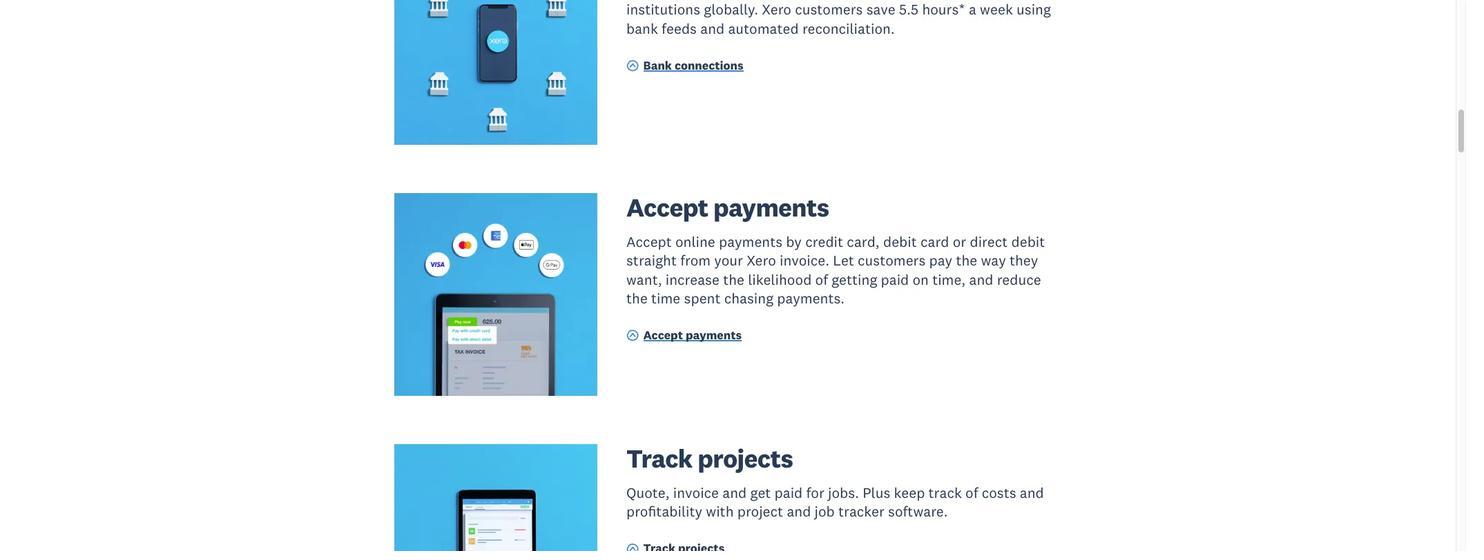Task type: vqa. For each thing, say whether or not it's contained in the screenshot.
and
yes



Task type: locate. For each thing, give the bounding box(es) containing it.
job
[[815, 503, 835, 522]]

the down or
[[956, 252, 977, 270]]

the up the chasing on the bottom
[[723, 271, 744, 289]]

and inside accept online payments by credit card, debit card or direct debit straight from your xero invoice. let customers pay the way they want, increase the likelihood of getting paid on time, and reduce the time spent chasing payments.
[[969, 271, 993, 289]]

0 vertical spatial bank
[[737, 0, 769, 0]]

from
[[867, 0, 898, 0], [680, 252, 711, 270]]

payments inside button
[[686, 328, 742, 343]]

debit up they
[[1011, 233, 1045, 251]]

0 vertical spatial of
[[815, 271, 828, 289]]

xero up likelihood
[[747, 252, 776, 270]]

paid inside accept online payments by credit card, debit card or direct debit straight from your xero invoice. let customers pay the way they want, increase the likelihood of getting paid on time, and reduce the time spent chasing payments.
[[881, 271, 909, 289]]

0 horizontal spatial from
[[680, 252, 711, 270]]

0 horizontal spatial bank
[[626, 19, 658, 38]]

get up the project
[[750, 484, 771, 503]]

customers
[[795, 0, 863, 19], [858, 252, 926, 270]]

your up globally.
[[705, 0, 734, 0]]

1 vertical spatial customers
[[858, 252, 926, 270]]

accept payments button
[[626, 328, 742, 346]]

customers down card,
[[858, 252, 926, 270]]

payments down spent
[[686, 328, 742, 343]]

and down for
[[787, 503, 811, 522]]

institutions
[[626, 0, 700, 19]]

accept payments down spent
[[643, 328, 742, 343]]

your down online
[[714, 252, 743, 270]]

by
[[786, 233, 802, 251]]

1 horizontal spatial of
[[965, 484, 978, 503]]

spent
[[684, 289, 721, 308]]

of right track on the bottom right
[[965, 484, 978, 503]]

into
[[805, 0, 831, 0]]

and up with
[[722, 484, 747, 503]]

track
[[928, 484, 962, 503]]

and down the way in the top of the page
[[969, 271, 993, 289]]

of inside "quote, invoice and get paid for jobs. plus keep track of costs and profitability with project and job tracker software."
[[965, 484, 978, 503]]

1 vertical spatial accept payments
[[643, 328, 742, 343]]

on
[[913, 271, 929, 289]]

accept up 'straight'
[[626, 233, 672, 251]]

week
[[980, 0, 1013, 19]]

straight
[[626, 252, 677, 270]]

customers inside accept online payments by credit card, debit card or direct debit straight from your xero invoice. let customers pay the way they want, increase the likelihood of getting paid on time, and reduce the time spent chasing payments.
[[858, 252, 926, 270]]

1 horizontal spatial debit
[[1011, 233, 1045, 251]]

bank connections
[[643, 58, 743, 73]]

from down online
[[680, 252, 711, 270]]

of inside accept online payments by credit card, debit card or direct debit straight from your xero invoice. let customers pay the way they want, increase the likelihood of getting paid on time, and reduce the time spent chasing payments.
[[815, 271, 828, 289]]

1 horizontal spatial the
[[723, 271, 744, 289]]

and down globally.
[[700, 19, 724, 38]]

xero up "reconciliation."
[[834, 0, 864, 0]]

0 vertical spatial from
[[867, 0, 898, 0]]

time,
[[932, 271, 966, 289]]

xero down data
[[762, 0, 791, 19]]

0 horizontal spatial debit
[[883, 233, 917, 251]]

1 horizontal spatial from
[[867, 0, 898, 0]]

of
[[815, 271, 828, 289], [965, 484, 978, 503]]

save
[[866, 0, 895, 19]]

card,
[[847, 233, 880, 251]]

xero inside accept online payments by credit card, debit card or direct debit straight from your xero invoice. let customers pay the way they want, increase the likelihood of getting paid on time, and reduce the time spent chasing payments.
[[747, 252, 776, 270]]

accept up online
[[626, 191, 708, 224]]

get right can
[[681, 0, 701, 0]]

of up payments.
[[815, 271, 828, 289]]

debit
[[883, 233, 917, 251], [1011, 233, 1045, 251]]

paid
[[881, 271, 909, 289], [774, 484, 803, 503]]

your
[[705, 0, 734, 0], [714, 252, 743, 270]]

quote,
[[626, 484, 670, 503]]

payments up by
[[713, 191, 829, 224]]

2 debit from the left
[[1011, 233, 1045, 251]]

debit left card
[[883, 233, 917, 251]]

increase
[[666, 271, 719, 289]]

get
[[681, 0, 701, 0], [750, 484, 771, 503]]

2 vertical spatial accept
[[643, 328, 683, 343]]

from inside accept online payments by credit card, debit card or direct debit straight from your xero invoice. let customers pay the way they want, increase the likelihood of getting paid on time, and reduce the time spent chasing payments.
[[680, 252, 711, 270]]

get inside "quote, invoice and get paid for jobs. plus keep track of costs and profitability with project and job tracker software."
[[750, 484, 771, 503]]

track
[[626, 443, 692, 475]]

1 horizontal spatial paid
[[881, 271, 909, 289]]

0 vertical spatial get
[[681, 0, 701, 0]]

the
[[956, 252, 977, 270], [723, 271, 744, 289], [626, 289, 648, 308]]

1 vertical spatial accept
[[626, 233, 672, 251]]

accept down time
[[643, 328, 683, 343]]

2 horizontal spatial the
[[956, 252, 977, 270]]

tracker
[[838, 503, 884, 522]]

0 vertical spatial customers
[[795, 0, 863, 19]]

customers down into
[[795, 0, 863, 19]]

1 horizontal spatial get
[[750, 484, 771, 503]]

can
[[654, 0, 677, 0]]

and
[[700, 19, 724, 38], [969, 271, 993, 289], [722, 484, 747, 503], [1020, 484, 1044, 503], [787, 503, 811, 522]]

accept
[[626, 191, 708, 224], [626, 233, 672, 251], [643, 328, 683, 343]]

21,000
[[933, 0, 975, 0]]

customers inside you can get your bank data into xero from over 21,000 financial institutions globally. xero customers save 5.5 hours* a week using bank feeds and automated reconciliation.
[[795, 0, 863, 19]]

0 horizontal spatial get
[[681, 0, 701, 0]]

bank up globally.
[[737, 0, 769, 0]]

xero for card,
[[747, 252, 776, 270]]

paid left for
[[774, 484, 803, 503]]

1 vertical spatial your
[[714, 252, 743, 270]]

1 vertical spatial paid
[[774, 484, 803, 503]]

1 horizontal spatial bank
[[737, 0, 769, 0]]

1 vertical spatial payments
[[719, 233, 782, 251]]

2 vertical spatial payments
[[686, 328, 742, 343]]

accept payments
[[626, 191, 829, 224], [643, 328, 742, 343]]

bank
[[737, 0, 769, 0], [626, 19, 658, 38]]

costs
[[982, 484, 1016, 503]]

1 vertical spatial bank
[[626, 19, 658, 38]]

and inside you can get your bank data into xero from over 21,000 financial institutions globally. xero customers save 5.5 hours* a week using bank feeds and automated reconciliation.
[[700, 19, 724, 38]]

payments left by
[[719, 233, 782, 251]]

1 vertical spatial of
[[965, 484, 978, 503]]

accept payments up online
[[626, 191, 829, 224]]

time
[[651, 289, 680, 308]]

getting
[[832, 271, 877, 289]]

paid inside "quote, invoice and get paid for jobs. plus keep track of costs and profitability with project and job tracker software."
[[774, 484, 803, 503]]

payments inside accept online payments by credit card, debit card or direct debit straight from your xero invoice. let customers pay the way they want, increase the likelihood of getting paid on time, and reduce the time spent chasing payments.
[[719, 233, 782, 251]]

0 horizontal spatial paid
[[774, 484, 803, 503]]

you
[[626, 0, 650, 0]]

bank down institutions
[[626, 19, 658, 38]]

accept inside accept online payments by credit card, debit card or direct debit straight from your xero invoice. let customers pay the way they want, increase the likelihood of getting paid on time, and reduce the time spent chasing payments.
[[626, 233, 672, 251]]

0 vertical spatial your
[[705, 0, 734, 0]]

the down want,
[[626, 289, 648, 308]]

xero
[[834, 0, 864, 0], [762, 0, 791, 19], [747, 252, 776, 270]]

0 vertical spatial paid
[[881, 271, 909, 289]]

using
[[1017, 0, 1051, 19]]

1 vertical spatial from
[[680, 252, 711, 270]]

payments
[[713, 191, 829, 224], [719, 233, 782, 251], [686, 328, 742, 343]]

a
[[969, 0, 976, 19]]

5.5
[[899, 0, 919, 19]]

accept payments inside button
[[643, 328, 742, 343]]

1 debit from the left
[[883, 233, 917, 251]]

reduce
[[997, 271, 1041, 289]]

paid left the on
[[881, 271, 909, 289]]

jobs.
[[828, 484, 859, 503]]

and right costs
[[1020, 484, 1044, 503]]

from up save
[[867, 0, 898, 0]]

0 horizontal spatial of
[[815, 271, 828, 289]]

1 vertical spatial get
[[750, 484, 771, 503]]

bank
[[643, 58, 672, 73]]

accept online payments by credit card, debit card or direct debit straight from your xero invoice. let customers pay the way they want, increase the likelihood of getting paid on time, and reduce the time spent chasing payments.
[[626, 233, 1045, 308]]



Task type: describe. For each thing, give the bounding box(es) containing it.
direct
[[970, 233, 1008, 251]]

your inside accept online payments by credit card, debit card or direct debit straight from your xero invoice. let customers pay the way they want, increase the likelihood of getting paid on time, and reduce the time spent chasing payments.
[[714, 252, 743, 270]]

card
[[920, 233, 949, 251]]

reconciliation.
[[802, 19, 895, 38]]

your inside you can get your bank data into xero from over 21,000 financial institutions globally. xero customers save 5.5 hours* a week using bank feeds and automated reconciliation.
[[705, 0, 734, 0]]

want,
[[626, 271, 662, 289]]

or
[[953, 233, 966, 251]]

financial
[[979, 0, 1034, 0]]

globally.
[[704, 0, 758, 19]]

online
[[675, 233, 715, 251]]

with
[[706, 503, 734, 522]]

quote, invoice and get paid for jobs. plus keep track of costs and profitability with project and job tracker software.
[[626, 484, 1044, 522]]

payments.
[[777, 289, 845, 308]]

pay
[[929, 252, 952, 270]]

0 horizontal spatial the
[[626, 289, 648, 308]]

over
[[901, 0, 929, 0]]

track projects
[[626, 443, 793, 475]]

they
[[1010, 252, 1038, 270]]

feeds
[[662, 19, 697, 38]]

bank connections button
[[626, 57, 743, 76]]

chasing
[[724, 289, 773, 308]]

projects
[[698, 443, 793, 475]]

from inside you can get your bank data into xero from over 21,000 financial institutions globally. xero customers save 5.5 hours* a week using bank feeds and automated reconciliation.
[[867, 0, 898, 0]]

xero for data
[[762, 0, 791, 19]]

0 vertical spatial payments
[[713, 191, 829, 224]]

project
[[737, 503, 783, 522]]

connections
[[675, 58, 743, 73]]

hours*
[[922, 0, 965, 19]]

data
[[773, 0, 802, 0]]

way
[[981, 252, 1006, 270]]

0 vertical spatial accept payments
[[626, 191, 829, 224]]

invoice.
[[780, 252, 829, 270]]

accept inside button
[[643, 328, 683, 343]]

software.
[[888, 503, 948, 522]]

you can get your bank data into xero from over 21,000 financial institutions globally. xero customers save 5.5 hours* a week using bank feeds and automated reconciliation.
[[626, 0, 1051, 38]]

profitability
[[626, 503, 702, 522]]

for
[[806, 484, 824, 503]]

automated
[[728, 19, 799, 38]]

likelihood
[[748, 271, 812, 289]]

let
[[833, 252, 854, 270]]

0 vertical spatial accept
[[626, 191, 708, 224]]

get inside you can get your bank data into xero from over 21,000 financial institutions globally. xero customers save 5.5 hours* a week using bank feeds and automated reconciliation.
[[681, 0, 701, 0]]

keep
[[894, 484, 925, 503]]

invoice
[[673, 484, 719, 503]]

credit
[[805, 233, 843, 251]]

plus
[[863, 484, 890, 503]]



